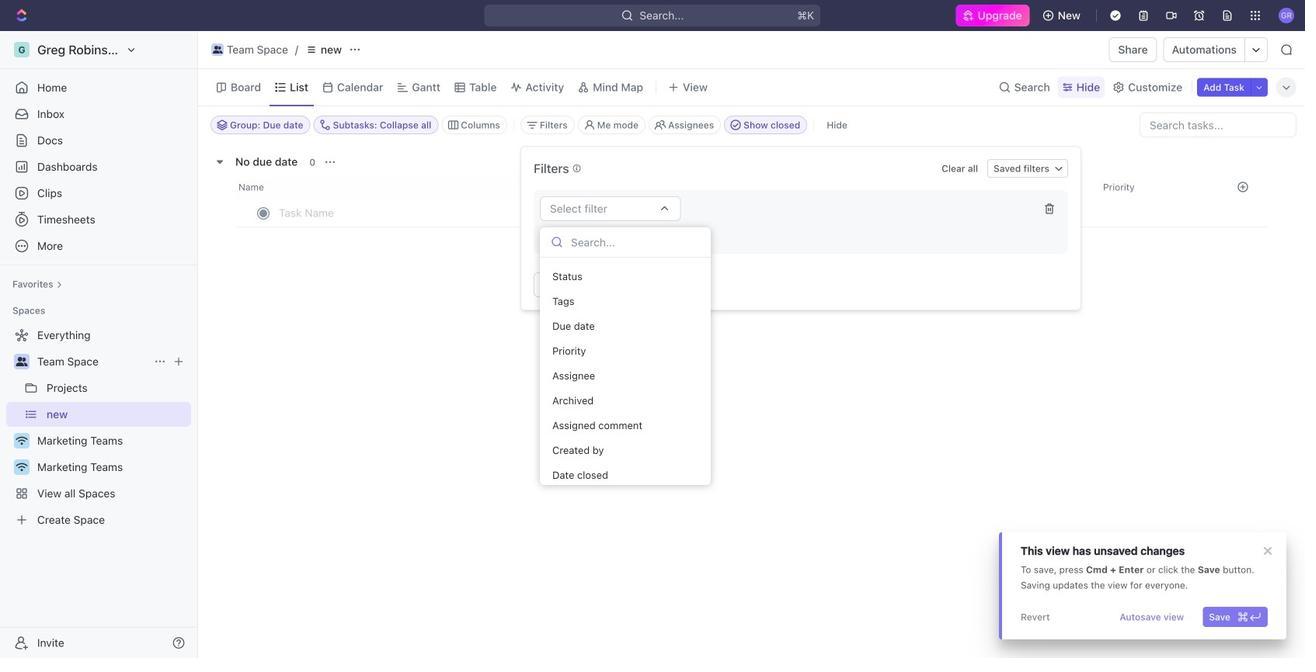 Task type: vqa. For each thing, say whether or not it's contained in the screenshot.
bottom wifi 'icon'
no



Task type: describe. For each thing, give the bounding box(es) containing it.
Search... text field
[[571, 231, 700, 254]]

Search tasks... text field
[[1141, 113, 1296, 137]]

user group image
[[16, 357, 28, 367]]

Task Name text field
[[279, 200, 733, 225]]

sidebar navigation
[[0, 31, 198, 659]]

user group image
[[213, 46, 222, 54]]



